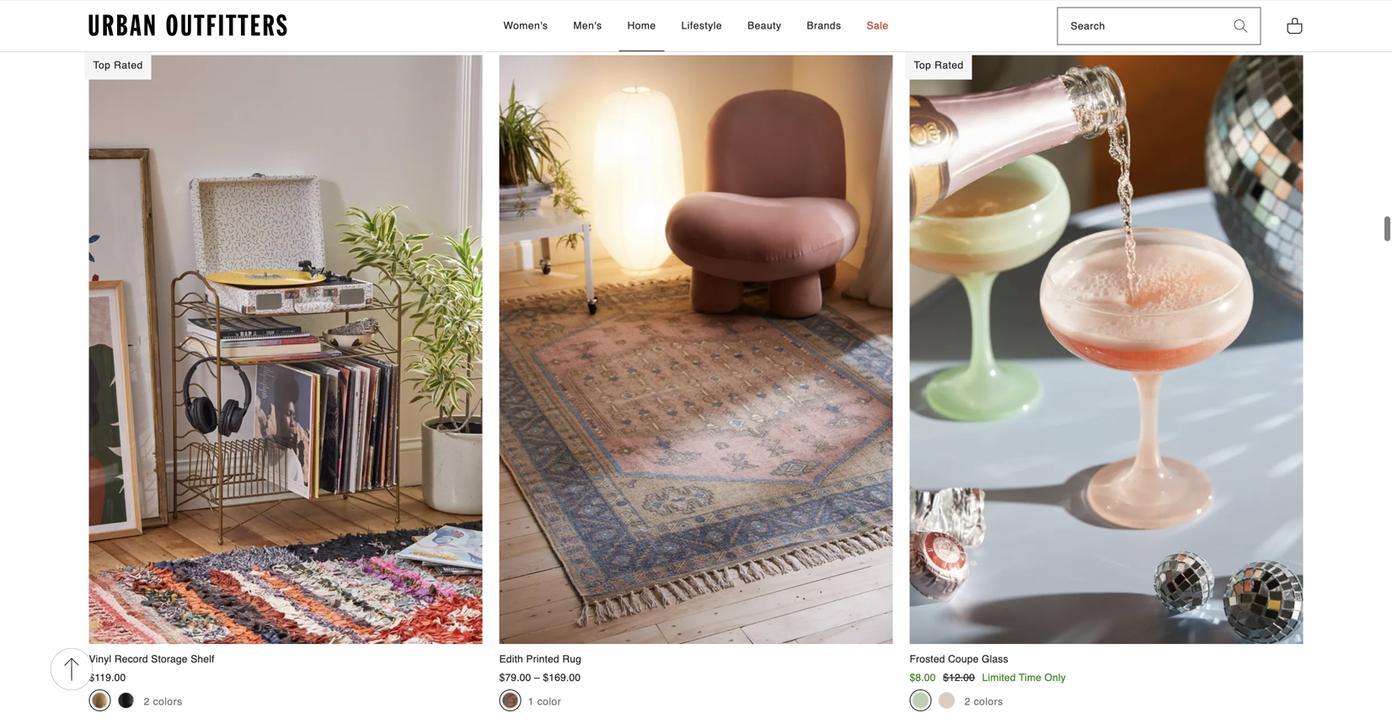 Task type: locate. For each thing, give the bounding box(es) containing it.
1 2 colors from the left
[[144, 697, 183, 709]]

men's
[[574, 20, 602, 31]]

top rated down orange icon
[[914, 59, 964, 71]]

2 colors for glass
[[965, 697, 1004, 709]]

2 right pink icon
[[965, 697, 971, 709]]

search image
[[1234, 20, 1248, 33]]

rated for coupe
[[935, 59, 964, 71]]

Search text field
[[1058, 8, 1222, 44]]

0 horizontal spatial top
[[93, 59, 111, 71]]

coupe
[[948, 654, 979, 666]]

1 horizontal spatial top
[[914, 59, 932, 71]]

limited
[[982, 673, 1016, 684]]

1 horizontal spatial colors
[[974, 697, 1004, 709]]

white image
[[528, 0, 545, 9]]

$12.00
[[943, 673, 975, 684]]

2 colors from the left
[[974, 697, 1004, 709]]

original price: $79.00 – $169.00 element
[[499, 673, 581, 684]]

colors down $8.00 $12.00 limited time only
[[974, 697, 1004, 709]]

–
[[534, 673, 540, 684]]

1 horizontal spatial top rated
[[914, 59, 964, 71]]

pink image
[[991, 0, 1008, 9]]

0 horizontal spatial colors
[[153, 697, 183, 709]]

2 for record
[[144, 697, 150, 709]]

2 colors right black "image"
[[144, 697, 183, 709]]

black image
[[118, 693, 134, 710]]

colors
[[153, 697, 183, 709], [974, 697, 1004, 709]]

beauty
[[748, 20, 782, 31]]

rated down the urban outfitters image
[[114, 59, 143, 71]]

rated
[[114, 59, 143, 71], [935, 59, 964, 71]]

2 top from the left
[[914, 59, 932, 71]]

rust image
[[554, 0, 571, 9]]

2 right black "image"
[[144, 697, 150, 709]]

2 colors for storage
[[144, 697, 183, 709]]

brands link
[[799, 1, 850, 52]]

time
[[1019, 673, 1042, 684]]

1 top from the left
[[93, 59, 111, 71]]

2 colors down $8.00 $12.00 limited time only
[[965, 697, 1004, 709]]

0 horizontal spatial 2
[[144, 697, 150, 709]]

0 horizontal spatial top rated
[[93, 59, 143, 71]]

only
[[1045, 673, 1066, 684]]

brown image
[[502, 693, 519, 710]]

$119.00
[[89, 673, 126, 684]]

2 top rated from the left
[[914, 59, 964, 71]]

1 horizontal spatial 2
[[965, 697, 971, 709]]

top rated down the urban outfitters image
[[93, 59, 143, 71]]

vinyl
[[89, 654, 112, 666]]

1 horizontal spatial rated
[[935, 59, 964, 71]]

sale
[[867, 20, 889, 31]]

$169.00
[[543, 673, 581, 684]]

colors right black "image"
[[153, 697, 183, 709]]

None search field
[[1058, 8, 1222, 44]]

$79.00
[[499, 673, 531, 684]]

frosted
[[910, 654, 945, 666]]

1 rated from the left
[[114, 59, 143, 71]]

2 2 colors from the left
[[965, 697, 1004, 709]]

glass
[[982, 654, 1009, 666]]

2 colors
[[144, 697, 183, 709], [965, 697, 1004, 709]]

2 2 from the left
[[965, 697, 971, 709]]

vinyl record storage shelf image
[[89, 55, 483, 645]]

gold image
[[91, 693, 108, 710]]

frosted coupe glass image
[[910, 55, 1304, 645]]

light yellow image
[[502, 0, 519, 9]]

beauty link
[[739, 1, 790, 52]]

main navigation element
[[352, 1, 1041, 52]]

0 horizontal spatial rated
[[114, 59, 143, 71]]

colors for glass
[[974, 697, 1004, 709]]

1 colors from the left
[[153, 697, 183, 709]]

1 horizontal spatial 2 colors
[[965, 697, 1004, 709]]

top rated
[[93, 59, 143, 71], [914, 59, 964, 71]]

brands
[[807, 20, 842, 31]]

rug
[[562, 654, 582, 666]]

pearl image
[[965, 0, 982, 9]]

2 rated from the left
[[935, 59, 964, 71]]

top
[[93, 59, 111, 71], [914, 59, 932, 71]]

$8.00 $12.00 limited time only
[[910, 673, 1066, 684]]

rated down orange icon
[[935, 59, 964, 71]]

1 2 from the left
[[144, 697, 150, 709]]

1 top rated from the left
[[93, 59, 143, 71]]

2
[[144, 697, 150, 709], [965, 697, 971, 709]]

0 horizontal spatial 2 colors
[[144, 697, 183, 709]]



Task type: vqa. For each thing, say whether or not it's contained in the screenshot.
product.
no



Task type: describe. For each thing, give the bounding box(es) containing it.
urban outfitters image
[[89, 14, 287, 37]]

top rated for frosted
[[914, 59, 964, 71]]

frosted coupe glass
[[910, 654, 1009, 666]]

top for frosted
[[914, 59, 932, 71]]

$8.00
[[910, 673, 936, 684]]

green image
[[912, 693, 929, 710]]

edith printed rug image
[[499, 55, 893, 645]]

edith printed rug link
[[499, 55, 893, 668]]

top rated for vinyl
[[93, 59, 143, 71]]

top for vinyl
[[93, 59, 111, 71]]

pink image
[[939, 693, 955, 710]]

women's
[[504, 20, 548, 31]]

1 color
[[528, 697, 561, 709]]

original price: $119.00 element
[[89, 673, 126, 684]]

storage
[[151, 654, 188, 666]]

red image
[[912, 0, 929, 9]]

original price: $12.00 element
[[943, 673, 975, 684]]

edith printed rug
[[499, 654, 582, 666]]

lifestyle link
[[673, 1, 731, 52]]

color
[[537, 697, 561, 709]]

home link
[[619, 1, 665, 52]]

edith
[[499, 654, 523, 666]]

sale price: $8.00 element
[[910, 673, 936, 684]]

2 for coupe
[[965, 697, 971, 709]]

home
[[628, 20, 656, 31]]

$79.00 – $169.00
[[499, 673, 581, 684]]

vinyl record storage shelf
[[89, 654, 215, 666]]

lifestyle
[[682, 20, 722, 31]]

record
[[114, 654, 148, 666]]

men's link
[[565, 1, 611, 52]]

1
[[528, 697, 534, 709]]

colors for storage
[[153, 697, 183, 709]]

sale link
[[858, 1, 897, 52]]

orange image
[[939, 0, 955, 9]]

women's link
[[495, 1, 557, 52]]

printed
[[526, 654, 560, 666]]

rated for record
[[114, 59, 143, 71]]

my shopping bag image
[[1287, 16, 1304, 35]]

shelf
[[191, 654, 215, 666]]



